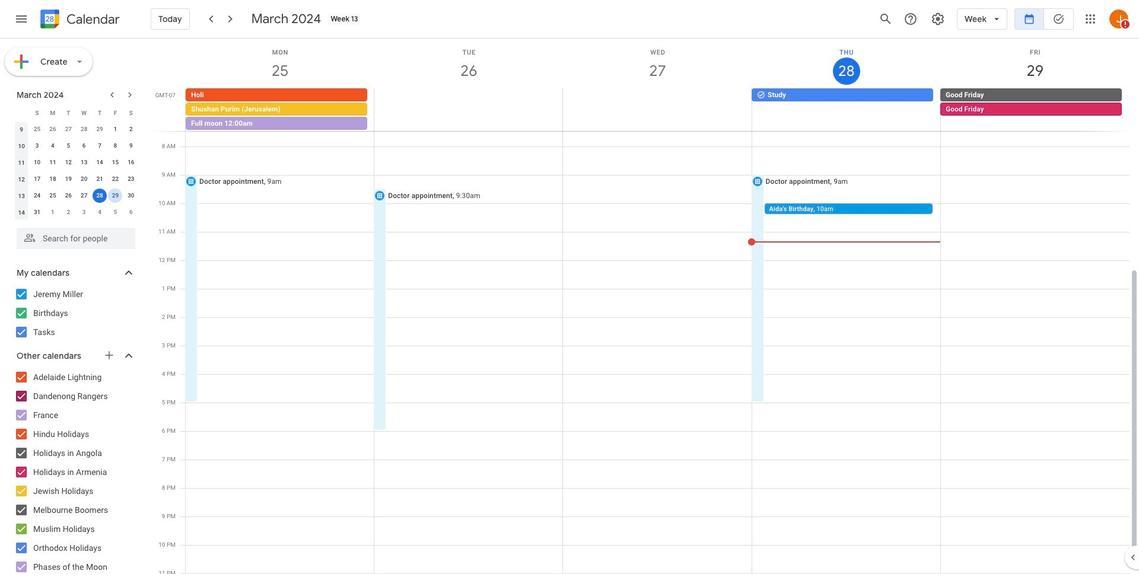Task type: locate. For each thing, give the bounding box(es) containing it.
23 element
[[124, 172, 138, 186]]

april 5 element
[[108, 205, 122, 220]]

30 element
[[124, 189, 138, 203]]

11 element
[[46, 155, 60, 170]]

row group
[[14, 121, 139, 221]]

april 1 element
[[46, 205, 60, 220]]

31 element
[[30, 205, 44, 220]]

Search for people text field
[[24, 228, 128, 249]]

28, today element
[[93, 189, 107, 203]]

16 element
[[124, 155, 138, 170]]

None search field
[[0, 223, 147, 249]]

8 element
[[108, 139, 122, 153]]

column header inside march 2024 grid
[[14, 104, 29, 121]]

column header
[[14, 104, 29, 121]]

row
[[180, 88, 1139, 131], [14, 104, 139, 121], [14, 121, 139, 138], [14, 138, 139, 154], [14, 154, 139, 171], [14, 171, 139, 187], [14, 187, 139, 204], [14, 204, 139, 221]]

february 28 element
[[77, 122, 91, 136]]

20 element
[[77, 172, 91, 186]]

19 element
[[61, 172, 76, 186]]

4 element
[[46, 139, 60, 153]]

february 29 element
[[93, 122, 107, 136]]

calendar element
[[38, 7, 120, 33]]

grid
[[152, 39, 1139, 574]]

9 element
[[124, 139, 138, 153]]

heading
[[64, 12, 120, 26]]

5 element
[[61, 139, 76, 153]]

24 element
[[30, 189, 44, 203]]

3 element
[[30, 139, 44, 153]]

15 element
[[108, 155, 122, 170]]

cell
[[186, 88, 374, 131], [374, 88, 563, 131], [563, 88, 752, 131], [940, 88, 1129, 131], [92, 187, 108, 204], [108, 187, 123, 204]]

29 element
[[108, 189, 122, 203]]

settings menu image
[[931, 12, 945, 26]]

march 2024 grid
[[11, 104, 139, 221]]



Task type: describe. For each thing, give the bounding box(es) containing it.
april 3 element
[[77, 205, 91, 220]]

main drawer image
[[14, 12, 28, 26]]

14 element
[[93, 155, 107, 170]]

13 element
[[77, 155, 91, 170]]

february 25 element
[[30, 122, 44, 136]]

1 element
[[108, 122, 122, 136]]

18 element
[[46, 172, 60, 186]]

other calendars list
[[2, 368, 147, 574]]

12 element
[[61, 155, 76, 170]]

heading inside calendar element
[[64, 12, 120, 26]]

27 element
[[77, 189, 91, 203]]

april 2 element
[[61, 205, 76, 220]]

2 element
[[124, 122, 138, 136]]

6 element
[[77, 139, 91, 153]]

7 element
[[93, 139, 107, 153]]

february 26 element
[[46, 122, 60, 136]]

25 element
[[46, 189, 60, 203]]

21 element
[[93, 172, 107, 186]]

26 element
[[61, 189, 76, 203]]

row group inside march 2024 grid
[[14, 121, 139, 221]]

february 27 element
[[61, 122, 76, 136]]

10 element
[[30, 155, 44, 170]]

april 4 element
[[93, 205, 107, 220]]

april 6 element
[[124, 205, 138, 220]]

17 element
[[30, 172, 44, 186]]

22 element
[[108, 172, 122, 186]]

my calendars list
[[2, 285, 147, 342]]



Task type: vqa. For each thing, say whether or not it's contained in the screenshot.
28, today element
yes



